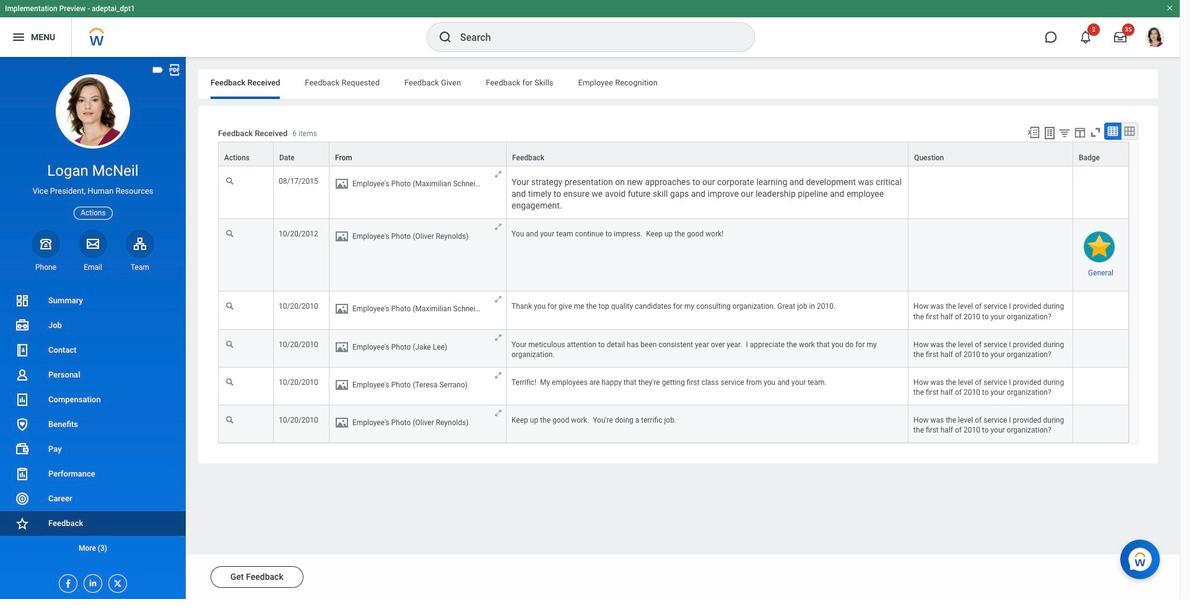 Task type: describe. For each thing, give the bounding box(es) containing it.
export to excel image
[[1027, 126, 1041, 139]]

5 row from the top
[[218, 330, 1129, 368]]

fullscreen image
[[1089, 126, 1103, 139]]

view printable version (pdf) image
[[168, 63, 181, 77]]

1 column header from the left
[[218, 142, 274, 167]]

image image for 4th row from the bottom
[[334, 302, 349, 317]]

image image for 6th row from the top
[[334, 378, 349, 393]]

tag image
[[151, 63, 165, 77]]

phone logan mcneil element
[[32, 263, 60, 272]]

image image for fifth row from the bottom of the page
[[334, 229, 349, 244]]

2 grow image from the top
[[494, 333, 503, 342]]

pay image
[[15, 442, 30, 457]]

expand table image
[[1124, 125, 1136, 138]]

image image for first row from the bottom of the page
[[334, 416, 349, 430]]

table image
[[1107, 125, 1119, 138]]

mail image
[[85, 236, 100, 251]]

2 column header from the left
[[274, 142, 330, 167]]

close environment banner image
[[1166, 4, 1174, 12]]

1 grow image from the top
[[494, 295, 503, 304]]

feedback image
[[15, 517, 30, 531]]

export to worksheets image
[[1042, 126, 1057, 141]]

summary image
[[15, 294, 30, 308]]

grow image for 6th row from the bottom
[[494, 170, 503, 179]]



Task type: vqa. For each thing, say whether or not it's contained in the screenshot.
PROFILE LOGAN MCNEIL image
yes



Task type: locate. For each thing, give the bounding box(es) containing it.
navigation pane region
[[0, 57, 186, 600]]

team logan mcneil element
[[126, 263, 154, 272]]

notifications large image
[[1080, 31, 1092, 43]]

toolbar
[[1021, 123, 1138, 142]]

grow image for fifth row from the bottom of the page
[[494, 223, 503, 232]]

x image
[[109, 575, 123, 589]]

row
[[218, 142, 1129, 167], [218, 167, 1129, 219], [218, 219, 1129, 292], [218, 292, 1129, 330], [218, 330, 1129, 368], [218, 368, 1129, 406], [218, 406, 1129, 444]]

column header
[[218, 142, 274, 167], [274, 142, 330, 167]]

profile logan mcneil image
[[1145, 27, 1165, 50]]

image image for 6th row from the bottom
[[334, 177, 349, 191]]

banner
[[0, 0, 1180, 57]]

1 row from the top
[[218, 142, 1129, 167]]

grow image for 6th row from the top
[[494, 371, 503, 380]]

list
[[0, 289, 186, 561]]

cell
[[330, 167, 507, 219], [909, 167, 1073, 219], [1073, 167, 1129, 219], [330, 219, 507, 292], [909, 219, 1073, 292], [330, 292, 507, 330], [1073, 292, 1129, 330], [330, 330, 507, 368], [1073, 330, 1129, 368], [330, 368, 507, 406], [1073, 368, 1129, 406], [330, 406, 507, 444], [1073, 406, 1129, 444]]

view team image
[[133, 236, 147, 251]]

image image
[[334, 177, 349, 191], [334, 229, 349, 244], [334, 302, 349, 317], [334, 340, 349, 355], [334, 378, 349, 393], [334, 416, 349, 430]]

1 grow image from the top
[[494, 170, 503, 179]]

2 image image from the top
[[334, 229, 349, 244]]

4 row from the top
[[218, 292, 1129, 330]]

4 image image from the top
[[334, 340, 349, 355]]

email logan mcneil element
[[79, 263, 107, 272]]

6 row from the top
[[218, 368, 1129, 406]]

7 row from the top
[[218, 406, 1129, 444]]

1 vertical spatial grow image
[[494, 333, 503, 342]]

justify image
[[11, 30, 26, 45]]

contact image
[[15, 343, 30, 358]]

grow image
[[494, 295, 503, 304], [494, 333, 503, 342]]

phone image
[[37, 236, 55, 251]]

3 grow image from the top
[[494, 371, 503, 380]]

linkedin image
[[84, 575, 98, 588]]

facebook image
[[59, 575, 73, 589]]

1 image image from the top
[[334, 177, 349, 191]]

badge image
[[1084, 232, 1115, 263]]

compensation image
[[15, 393, 30, 408]]

select to filter grid data image
[[1058, 126, 1072, 139]]

grow image for first row from the bottom of the page
[[494, 409, 503, 418]]

inbox large image
[[1114, 31, 1127, 43]]

2 row from the top
[[218, 167, 1129, 219]]

3 image image from the top
[[334, 302, 349, 317]]

6 image image from the top
[[334, 416, 349, 430]]

2 grow image from the top
[[494, 223, 503, 232]]

Search Workday  search field
[[460, 24, 729, 51]]

click to view/edit grid preferences image
[[1073, 126, 1087, 139]]

personal image
[[15, 368, 30, 383]]

image image for 5th row
[[334, 340, 349, 355]]

search image
[[438, 30, 453, 45]]

tab list
[[198, 69, 1158, 99]]

benefits image
[[15, 417, 30, 432]]

3 row from the top
[[218, 219, 1129, 292]]

performance image
[[15, 467, 30, 482]]

grow image
[[494, 170, 503, 179], [494, 223, 503, 232], [494, 371, 503, 380], [494, 409, 503, 418]]

0 vertical spatial grow image
[[494, 295, 503, 304]]

career image
[[15, 492, 30, 507]]

5 image image from the top
[[334, 378, 349, 393]]

job image
[[15, 318, 30, 333]]

4 grow image from the top
[[494, 409, 503, 418]]



